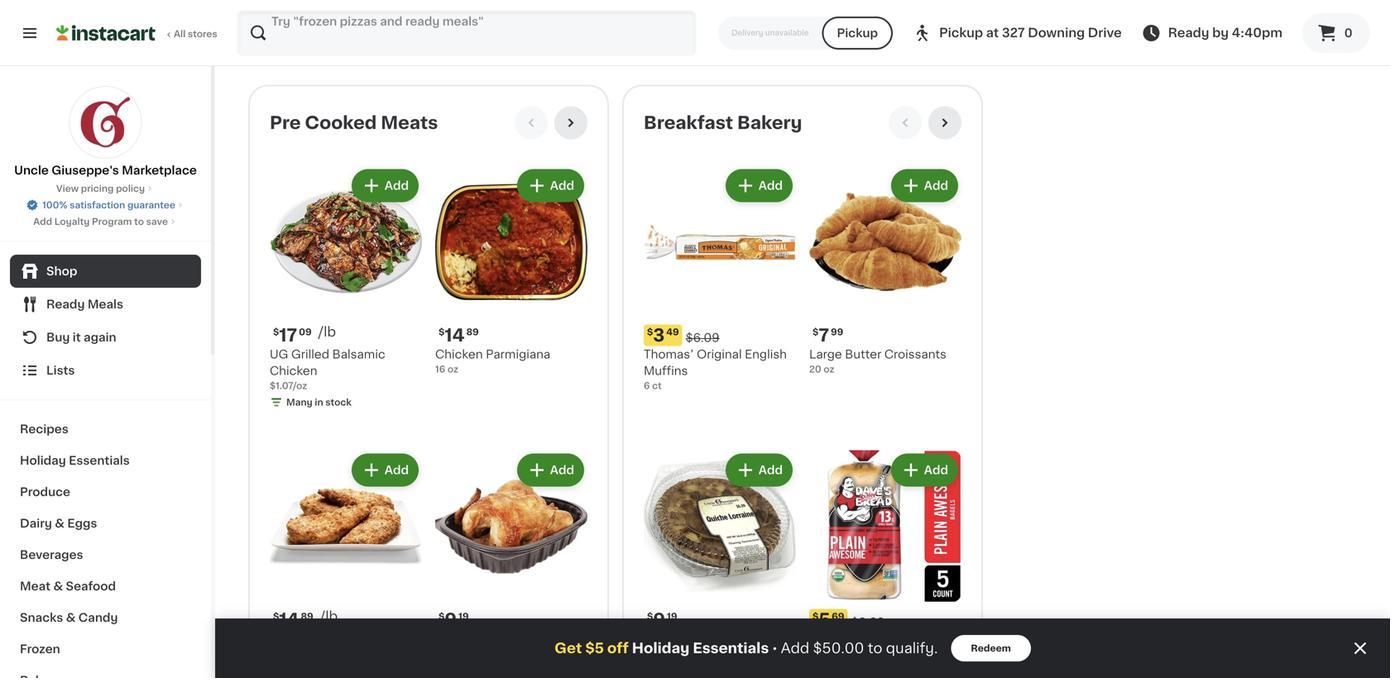 Task type: vqa. For each thing, say whether or not it's contained in the screenshot.
markets,
no



Task type: locate. For each thing, give the bounding box(es) containing it.
dairy & eggs link
[[10, 508, 201, 540]]

14 inside the quiche lorraine 14 oz
[[644, 650, 654, 659]]

$50.00
[[814, 642, 865, 656]]

butter
[[846, 349, 882, 360]]

ready by 4:40pm link
[[1142, 23, 1283, 43]]

7
[[819, 327, 830, 344]]

sponsored badge image for second 6 ct button
[[730, 31, 780, 41]]

add inside treatment tracker modal dialog
[[781, 642, 810, 656]]

&
[[55, 518, 65, 530], [53, 581, 63, 593], [66, 613, 76, 624]]

1 vertical spatial chicken
[[270, 365, 318, 377]]

croissants
[[885, 349, 947, 360]]

Search field
[[238, 12, 695, 55]]

oz inside the quiche lorraine 14 oz
[[657, 650, 667, 659]]

awesome
[[810, 650, 867, 662]]

0 horizontal spatial ready
[[46, 299, 85, 310]]

recipes link
[[10, 414, 201, 445]]

add for dave's killer bread plain awesome bagels, organic bagels, 13g whole grai
[[925, 465, 949, 476]]

eggs
[[67, 518, 97, 530]]

0 vertical spatial bagels,
[[870, 650, 913, 662]]

produce
[[20, 487, 70, 498]]

product group
[[569, 0, 716, 62], [730, 0, 877, 45], [1050, 0, 1197, 45], [270, 166, 422, 413], [435, 166, 588, 376], [644, 166, 796, 393], [810, 166, 962, 376], [270, 451, 422, 679], [435, 451, 588, 678], [644, 451, 796, 661], [810, 451, 962, 679]]

1 horizontal spatial chicken
[[435, 349, 483, 360]]

pickup left 16 oz
[[837, 27, 878, 39]]

add for thomas' original english muffins
[[759, 180, 783, 192]]

pickup inside button
[[837, 27, 878, 39]]

19
[[459, 613, 469, 622], [667, 613, 678, 622]]

5
[[819, 612, 831, 629]]

1 vertical spatial 16
[[435, 365, 446, 374]]

all stores link
[[56, 10, 219, 56]]

1 horizontal spatial 9
[[654, 612, 666, 629]]

1 vertical spatial 14
[[279, 612, 299, 629]]

0 horizontal spatial 6
[[409, 19, 415, 28]]

1 vertical spatial holiday
[[632, 642, 690, 656]]

0 horizontal spatial 6 ct button
[[409, 0, 556, 30]]

0 horizontal spatial 19
[[459, 613, 469, 622]]

1 horizontal spatial $ 9 19
[[647, 612, 678, 629]]

product group containing 18 oz
[[1050, 0, 1197, 45]]

0 vertical spatial /lb
[[318, 326, 336, 339]]

ready
[[1169, 27, 1210, 39], [46, 299, 85, 310]]

0 vertical spatial 16
[[890, 19, 900, 28]]

20
[[810, 365, 822, 374]]

1 vertical spatial to
[[868, 642, 883, 656]]

bagels,
[[870, 650, 913, 662], [810, 667, 852, 678]]

0 horizontal spatial $ 9 19
[[439, 612, 469, 629]]

0 vertical spatial 89
[[467, 328, 479, 337]]

0 horizontal spatial 9
[[445, 612, 457, 629]]

9
[[445, 612, 457, 629], [654, 612, 666, 629]]

add for chicken parmigiana
[[550, 180, 575, 192]]

ready inside popup button
[[46, 299, 85, 310]]

100% satisfaction guarantee button
[[26, 195, 185, 212]]

grilled
[[291, 349, 330, 360]]

0 vertical spatial chicken
[[435, 349, 483, 360]]

6 inside thomas' original english muffins 6 ct
[[644, 382, 650, 391]]

essentials left •
[[693, 642, 769, 656]]

/lb inside $ 14 89 /lb
[[320, 611, 338, 624]]

2 horizontal spatial 14
[[644, 650, 654, 659]]

1 vertical spatial &
[[53, 581, 63, 593]]

& for snacks
[[66, 613, 76, 624]]

$ inside $ 17 09 /lb
[[273, 328, 279, 337]]

1 sponsored badge image from the left
[[730, 31, 780, 41]]

0 horizontal spatial essentials
[[69, 455, 130, 467]]

ready meals
[[46, 299, 123, 310]]

stock
[[326, 398, 352, 407]]

beverages
[[20, 550, 83, 561]]

essentials up produce link
[[69, 455, 130, 467]]

holiday essentials
[[20, 455, 130, 467]]

pre cooked meats
[[270, 114, 438, 132]]

oz down quiche
[[657, 650, 667, 659]]

chicken inside chicken parmigiana 16 oz
[[435, 349, 483, 360]]

0 horizontal spatial to
[[134, 217, 144, 226]]

$ inside $ 14 89 /lb
[[273, 613, 279, 622]]

0 horizontal spatial holiday
[[20, 455, 66, 467]]

$14.89 per pound element
[[270, 610, 422, 631]]

18 oz button
[[1050, 0, 1197, 30]]

all stores
[[174, 29, 217, 38]]

dave's killer bread plain awesome bagels, organic bagels, 13g whole grai
[[810, 634, 962, 679]]

$
[[273, 328, 279, 337], [439, 328, 445, 337], [647, 328, 654, 337], [813, 328, 819, 337], [273, 613, 279, 622], [439, 613, 445, 622], [647, 613, 654, 622], [813, 613, 819, 622]]

0 vertical spatial &
[[55, 518, 65, 530]]

0 horizontal spatial pickup
[[837, 27, 878, 39]]

0 horizontal spatial 89
[[301, 613, 314, 622]]

& right meat
[[53, 581, 63, 593]]

holiday right off
[[632, 642, 690, 656]]

to up 13g
[[868, 642, 883, 656]]

many
[[286, 398, 313, 407]]

1 horizontal spatial 89
[[467, 328, 479, 337]]

bagels, down awesome
[[810, 667, 852, 678]]

oz right 8
[[257, 2, 268, 12]]

/lb inside $ 17 09 /lb
[[318, 326, 336, 339]]

2 6 ct button from the left
[[730, 0, 877, 30]]

ready left by
[[1169, 27, 1210, 39]]

all
[[174, 29, 186, 38]]

& left candy
[[66, 613, 76, 624]]

/lb
[[318, 326, 336, 339], [320, 611, 338, 624]]

1 horizontal spatial ct
[[653, 382, 662, 391]]

pickup left at
[[940, 27, 984, 39]]

holiday down recipes
[[20, 455, 66, 467]]

eligible
[[616, 42, 659, 53]]

large butter croissants 20 oz
[[810, 349, 947, 374]]

0 vertical spatial 14
[[445, 327, 465, 344]]

1 horizontal spatial 19
[[667, 613, 678, 622]]

2 sponsored badge image from the left
[[1050, 31, 1100, 41]]

ct
[[417, 19, 427, 28], [738, 19, 748, 28], [653, 382, 662, 391]]

2 vertical spatial &
[[66, 613, 76, 624]]

whole
[[878, 667, 915, 678]]

1 horizontal spatial pickup
[[940, 27, 984, 39]]

add for quiche lorraine
[[759, 465, 783, 476]]

holiday inside treatment tracker modal dialog
[[632, 642, 690, 656]]

buy it again link
[[10, 321, 201, 354]]

16
[[890, 19, 900, 28], [435, 365, 446, 374]]

1 horizontal spatial sponsored badge image
[[1050, 31, 1100, 41]]

satisfaction
[[70, 201, 125, 210]]

1 horizontal spatial 6 ct
[[730, 19, 748, 28]]

essentials inside treatment tracker modal dialog
[[693, 642, 769, 656]]

large
[[810, 349, 843, 360]]

bread
[[884, 634, 918, 645]]

0 horizontal spatial chicken
[[270, 365, 318, 377]]

see eligible items button
[[569, 33, 716, 62]]

thomas'
[[644, 349, 694, 360]]

add button
[[353, 171, 417, 201], [519, 171, 583, 201], [728, 171, 792, 201], [893, 171, 957, 201], [353, 456, 417, 486], [519, 456, 583, 486], [728, 456, 792, 486], [893, 456, 957, 486]]

1 9 from the left
[[445, 612, 457, 629]]

89
[[467, 328, 479, 337], [301, 613, 314, 622]]

in
[[315, 398, 323, 407]]

produce link
[[10, 477, 201, 508]]

/lb for 14
[[320, 611, 338, 624]]

1 horizontal spatial 6 ct button
[[730, 0, 877, 30]]

0 vertical spatial to
[[134, 217, 144, 226]]

holiday
[[20, 455, 66, 467], [632, 642, 690, 656]]

0 horizontal spatial 6 ct
[[409, 19, 427, 28]]

to left "save"
[[134, 217, 144, 226]]

oz right 20
[[824, 365, 835, 374]]

giuseppe's
[[52, 165, 119, 176]]

get
[[555, 642, 582, 656]]

meat & seafood link
[[10, 571, 201, 603]]

1 horizontal spatial holiday
[[632, 642, 690, 656]]

•
[[773, 642, 778, 656]]

14
[[445, 327, 465, 344], [279, 612, 299, 629], [644, 650, 654, 659]]

candy
[[78, 613, 118, 624]]

chicken down $ 14 89
[[435, 349, 483, 360]]

0 horizontal spatial 16
[[435, 365, 446, 374]]

frozen
[[20, 644, 60, 656]]

100%
[[42, 201, 67, 210]]

see
[[590, 42, 613, 53]]

ready for ready by 4:40pm
[[1169, 27, 1210, 39]]

add button for thomas' original english muffins
[[728, 171, 792, 201]]

pre cooked meats link
[[270, 113, 438, 133]]

0 horizontal spatial sponsored badge image
[[730, 31, 780, 41]]

16 inside button
[[890, 19, 900, 28]]

None search field
[[237, 10, 697, 56]]

1 vertical spatial ready
[[46, 299, 85, 310]]

oz down $ 14 89
[[448, 365, 459, 374]]

2 horizontal spatial 6
[[730, 19, 736, 28]]

meat & seafood
[[20, 581, 116, 593]]

$ inside $ 7 99
[[813, 328, 819, 337]]

0 horizontal spatial bagels,
[[810, 667, 852, 678]]

0 vertical spatial ready
[[1169, 27, 1210, 39]]

89 inside $ 14 89
[[467, 328, 479, 337]]

2 $ 9 19 from the left
[[647, 612, 678, 629]]

1 vertical spatial /lb
[[320, 611, 338, 624]]

chicken up $1.07/oz
[[270, 365, 318, 377]]

ready meals button
[[10, 288, 201, 321]]

1 horizontal spatial 16
[[890, 19, 900, 28]]

oz right pickup button
[[902, 19, 913, 28]]

1 horizontal spatial 6
[[644, 382, 650, 391]]

bagels, up whole in the right of the page
[[870, 650, 913, 662]]

pricing
[[81, 184, 114, 193]]

1 horizontal spatial 14
[[445, 327, 465, 344]]

14 inside $ 14 89 /lb
[[279, 612, 299, 629]]

0 horizontal spatial 14
[[279, 612, 299, 629]]

product group containing 6 ct
[[730, 0, 877, 45]]

snacks
[[20, 613, 63, 624]]

pickup for pickup at 327 downing drive
[[940, 27, 984, 39]]

6 for second 6 ct button
[[730, 19, 736, 28]]

1 horizontal spatial ready
[[1169, 27, 1210, 39]]

3
[[654, 327, 665, 344]]

lorraine
[[689, 634, 737, 645]]

it
[[73, 332, 81, 344]]

ready meals link
[[10, 288, 201, 321]]

dairy & eggs
[[20, 518, 97, 530]]

lists
[[46, 365, 75, 377]]

1 vertical spatial 89
[[301, 613, 314, 622]]

sponsored badge image
[[730, 31, 780, 41], [1050, 31, 1100, 41]]

sponsored badge image for 18 oz button
[[1050, 31, 1100, 41]]

09
[[299, 328, 312, 337]]

/lb for 17
[[318, 326, 336, 339]]

8 oz
[[248, 2, 268, 12]]

pickup inside popup button
[[940, 27, 984, 39]]

89 inside $ 14 89 /lb
[[301, 613, 314, 622]]

add loyalty program to save link
[[33, 215, 178, 229]]

product group containing 5
[[810, 451, 962, 679]]

add button for quiche lorraine
[[728, 456, 792, 486]]

dave's
[[810, 634, 849, 645]]

again
[[84, 332, 116, 344]]

1 horizontal spatial to
[[868, 642, 883, 656]]

killer
[[852, 634, 881, 645]]

1 vertical spatial essentials
[[693, 642, 769, 656]]

100% satisfaction guarantee
[[42, 201, 175, 210]]

& left eggs
[[55, 518, 65, 530]]

by
[[1213, 27, 1230, 39]]

stores
[[188, 29, 217, 38]]

breakfast bakery link
[[644, 113, 803, 133]]

dairy
[[20, 518, 52, 530]]

2 vertical spatial 14
[[644, 650, 654, 659]]

1 horizontal spatial essentials
[[693, 642, 769, 656]]

$ inside the $ 3 49
[[647, 328, 654, 337]]

13g
[[855, 667, 875, 678]]

ready down shop
[[46, 299, 85, 310]]

0
[[1345, 27, 1353, 39]]

0 vertical spatial holiday
[[20, 455, 66, 467]]

2 horizontal spatial ct
[[738, 19, 748, 28]]



Task type: describe. For each thing, give the bounding box(es) containing it.
buy
[[46, 332, 70, 344]]

at
[[987, 27, 1000, 39]]

many in stock
[[286, 398, 352, 407]]

product group containing 7
[[810, 166, 962, 376]]

buy it again
[[46, 332, 116, 344]]

add button for ug grilled balsamic chicken
[[353, 171, 417, 201]]

guarantee
[[127, 201, 175, 210]]

$ 14 89 /lb
[[273, 611, 338, 629]]

see eligible items
[[590, 42, 695, 53]]

original
[[697, 349, 742, 360]]

0 horizontal spatial ct
[[417, 19, 427, 28]]

shop
[[46, 266, 77, 277]]

1 vertical spatial bagels,
[[810, 667, 852, 678]]

balsamic
[[333, 349, 386, 360]]

$17.09 per pound element
[[270, 325, 422, 346]]

18 oz
[[1050, 19, 1074, 28]]

0 vertical spatial essentials
[[69, 455, 130, 467]]

get $5 off holiday essentials • add $50.00 to qualify.
[[555, 642, 938, 656]]

redeem
[[971, 645, 1012, 654]]

shop link
[[10, 255, 201, 288]]

view
[[56, 184, 79, 193]]

16 oz button
[[890, 0, 1037, 30]]

service type group
[[719, 17, 893, 50]]

plain
[[921, 634, 949, 645]]

uncle giuseppe's marketplace link
[[14, 86, 197, 179]]

16 inside chicken parmigiana 16 oz
[[435, 365, 446, 374]]

1 6 ct button from the left
[[409, 0, 556, 30]]

ct inside thomas' original english muffins 6 ct
[[653, 382, 662, 391]]

add for large butter croissants
[[925, 180, 949, 192]]

product group containing see eligible items
[[569, 0, 716, 62]]

product group containing 3
[[644, 166, 796, 393]]

6 for second 6 ct button from right
[[409, 19, 415, 28]]

treatment tracker modal dialog
[[215, 619, 1391, 679]]

pickup at 327 downing drive
[[940, 27, 1122, 39]]

loyalty
[[54, 217, 90, 226]]

frozen link
[[10, 634, 201, 666]]

327
[[1003, 27, 1025, 39]]

1 $ 9 19 from the left
[[439, 612, 469, 629]]

oz right 18
[[1063, 19, 1074, 28]]

2 6 ct from the left
[[730, 19, 748, 28]]

meat
[[20, 581, 51, 593]]

parmigiana
[[486, 349, 551, 360]]

snacks & candy link
[[10, 603, 201, 634]]

uncle giuseppe's marketplace
[[14, 165, 197, 176]]

2 9 from the left
[[654, 612, 666, 629]]

14 for $ 14 89 /lb
[[279, 612, 299, 629]]

ug
[[270, 349, 288, 360]]

8 oz button
[[248, 0, 396, 14]]

99
[[831, 328, 844, 337]]

items
[[662, 42, 695, 53]]

chicken parmigiana 16 oz
[[435, 349, 551, 374]]

add button for chicken parmigiana
[[519, 171, 583, 201]]

quiche lorraine 14 oz
[[644, 634, 737, 659]]

2 19 from the left
[[667, 613, 678, 622]]

1 6 ct from the left
[[409, 19, 427, 28]]

drive
[[1089, 27, 1122, 39]]

$ 5 69
[[813, 612, 845, 629]]

$ 7 99
[[813, 327, 844, 344]]

1 horizontal spatial bagels,
[[870, 650, 913, 662]]

program
[[92, 217, 132, 226]]

policy
[[116, 184, 145, 193]]

snacks & candy
[[20, 613, 118, 624]]

17
[[279, 327, 297, 344]]

meals
[[88, 299, 123, 310]]

meats
[[381, 114, 438, 132]]

view pricing policy
[[56, 184, 145, 193]]

oz inside button
[[902, 19, 913, 28]]

14 for $ 14 89
[[445, 327, 465, 344]]

$ 3 49
[[647, 327, 679, 344]]

chicken inside ug grilled balsamic chicken $1.07/oz
[[270, 365, 318, 377]]

$5.69 original price: $6.89 element
[[810, 610, 962, 631]]

& for dairy
[[55, 518, 65, 530]]

redeem button
[[952, 636, 1031, 662]]

to inside "add loyalty program to save" link
[[134, 217, 144, 226]]

1 19 from the left
[[459, 613, 469, 622]]

quiche
[[644, 634, 686, 645]]

breakfast bakery
[[644, 114, 803, 132]]

add button for /lb
[[353, 456, 417, 486]]

english
[[745, 349, 787, 360]]

8
[[248, 2, 255, 12]]

89 for $ 14 89 /lb
[[301, 613, 314, 622]]

uncle giuseppe's marketplace logo image
[[69, 86, 142, 159]]

oz inside chicken parmigiana 16 oz
[[448, 365, 459, 374]]

$ inside $ 5 69
[[813, 613, 819, 622]]

pickup for pickup
[[837, 27, 878, 39]]

add button for dave's killer bread plain awesome bagels, organic bagels, 13g whole grai
[[893, 456, 957, 486]]

49
[[667, 328, 679, 337]]

add loyalty program to save
[[33, 217, 168, 226]]

ready by 4:40pm
[[1169, 27, 1283, 39]]

89 for $ 14 89
[[467, 328, 479, 337]]

instacart logo image
[[56, 23, 156, 43]]

pickup button
[[823, 17, 893, 50]]

downing
[[1029, 27, 1086, 39]]

$5
[[586, 642, 604, 656]]

seafood
[[66, 581, 116, 593]]

bakery
[[738, 114, 803, 132]]

add button for large butter croissants
[[893, 171, 957, 201]]

ready for ready meals
[[46, 299, 85, 310]]

off
[[608, 642, 629, 656]]

$ inside $ 14 89
[[439, 328, 445, 337]]

& for meat
[[53, 581, 63, 593]]

to inside treatment tracker modal dialog
[[868, 642, 883, 656]]

product group containing 17
[[270, 166, 422, 413]]

16 oz
[[890, 19, 913, 28]]

add for /lb
[[385, 465, 409, 476]]

holiday essentials link
[[10, 445, 201, 477]]

$3.49 original price: $6.09 element
[[644, 325, 796, 346]]

oz inside large butter croissants 20 oz
[[824, 365, 835, 374]]

add for ug grilled balsamic chicken
[[385, 180, 409, 192]]

69
[[832, 613, 845, 622]]

breakfast
[[644, 114, 734, 132]]



